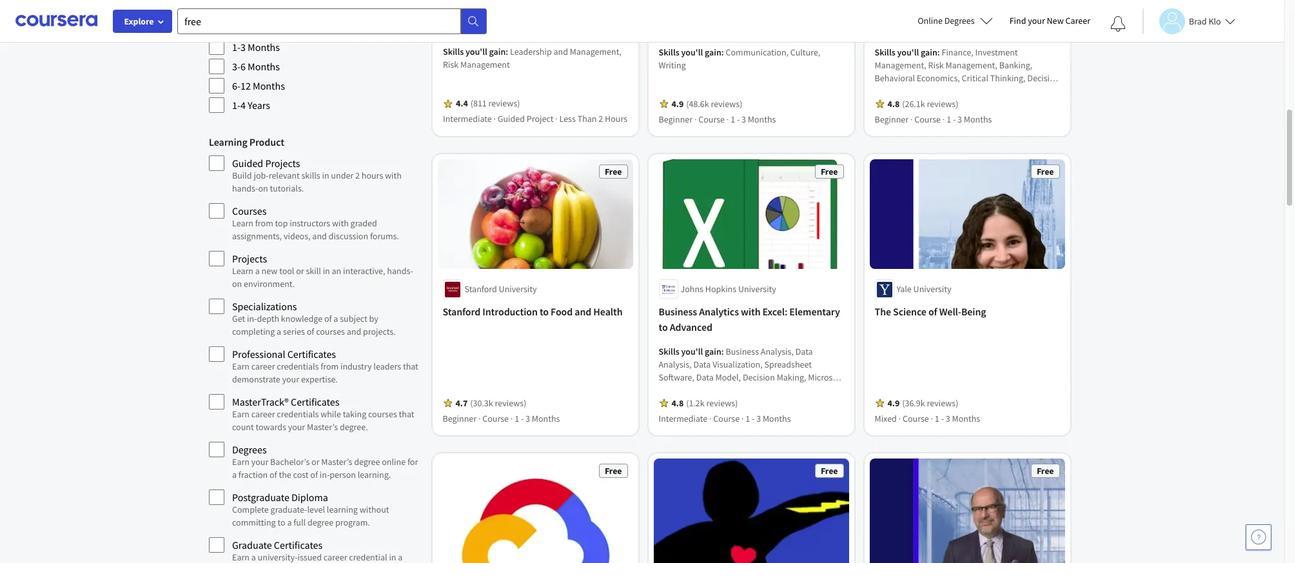 Task type: describe. For each thing, give the bounding box(es) containing it.
analysis, inside finance, investment management, risk management, banking, behavioral economics, critical thinking, decision making, financial analysis, innovation, underwriting, leadership and management
[[943, 85, 976, 97]]

degrees inside learning product group
[[232, 443, 267, 456]]

brad klo
[[1190, 15, 1222, 27]]

leaders
[[374, 361, 401, 372]]

· down "(30.3k"
[[479, 413, 481, 425]]

writing
[[659, 59, 687, 71]]

learn for courses
[[232, 217, 254, 229]]

analysis, up spreadsheet
[[762, 346, 794, 358]]

from inside earn career credentials from industry leaders that demonstrate your expertise.
[[321, 361, 339, 372]]

fraction
[[239, 469, 268, 481]]

bachelor's
[[270, 456, 310, 468]]

4.9 for 4.9 (48.6k reviews)
[[672, 98, 684, 110]]

online
[[918, 15, 943, 26]]

online degrees
[[918, 15, 975, 26]]

the science of well-being
[[876, 305, 987, 318]]

learning product group
[[209, 134, 420, 563]]

industry
[[341, 361, 372, 372]]

on for projects
[[232, 278, 242, 290]]

find
[[1010, 15, 1027, 26]]

2 vertical spatial data
[[697, 372, 714, 383]]

management, for investment risk management
[[570, 46, 622, 58]]

of down knowledge
[[307, 326, 314, 337]]

microsoft
[[809, 372, 844, 383]]

of left subject
[[324, 313, 332, 325]]

- for (48.6k reviews)
[[738, 113, 741, 125]]

0 horizontal spatial 2
[[277, 2, 282, 15]]

process
[[682, 385, 712, 396]]

less than 2 hours
[[232, 2, 310, 15]]

intermediate for investment risk management
[[443, 113, 492, 125]]

or inside earn your bachelor's or master's degree online for a fraction of the cost of in-person learning.
[[312, 456, 320, 468]]

gain for financial markets
[[922, 46, 938, 58]]

in inside learn a new tool or skill in an interactive, hands- on environment.
[[323, 265, 330, 277]]

mixed · course · 1 - 3 months
[[876, 413, 981, 425]]

mastertrack®
[[232, 395, 289, 408]]

3 for 4.8 (1.2k reviews)
[[757, 413, 762, 425]]

earn for mastertrack®
[[232, 408, 250, 420]]

analytics
[[700, 305, 740, 318]]

4.7 (30.3k reviews)
[[456, 398, 527, 409]]

reviews) for (1.2k reviews)
[[707, 398, 739, 409]]

business for visualization,
[[726, 346, 760, 358]]

degree inside earn your bachelor's or master's degree online for a fraction of the cost of in-person learning.
[[354, 456, 380, 468]]

learning
[[209, 135, 247, 148]]

3-
[[232, 60, 241, 73]]

brad klo button
[[1143, 8, 1236, 34]]

johns hopkins university
[[681, 283, 777, 295]]

1- for 1-4 years
[[232, 99, 241, 112]]

· down the '(48.6k'
[[695, 113, 697, 125]]

a inside earn your bachelor's or master's degree online for a fraction of the cost of in-person learning.
[[232, 469, 237, 481]]

new
[[1047, 15, 1064, 26]]

statistical
[[748, 385, 785, 396]]

career
[[1066, 15, 1091, 26]]

· down 4.4 (811 reviews)
[[494, 113, 496, 125]]

financial inside finance, investment management, risk management, banking, behavioral economics, critical thinking, decision making, financial analysis, innovation, underwriting, leadership and management
[[907, 85, 941, 97]]

0 horizontal spatial less
[[232, 2, 251, 15]]

level
[[307, 504, 325, 516]]

yale
[[897, 283, 912, 295]]

model,
[[716, 372, 742, 383]]

· down the (26.1k
[[911, 113, 914, 125]]

visualization,
[[713, 359, 763, 371]]

4.8 for business analytics with excel: elementary to advanced
[[672, 398, 684, 409]]

that for professional certificates
[[403, 361, 419, 372]]

1 for 4.8 (1.2k reviews)
[[746, 413, 751, 425]]

stanford for stanford introduction to food and health
[[443, 305, 481, 318]]

job-
[[254, 170, 269, 181]]

skills you'll gain : for financial markets
[[876, 46, 943, 58]]

4.8 (26.1k reviews)
[[888, 98, 959, 110]]

1 horizontal spatial risk
[[495, 21, 513, 34]]

science
[[894, 305, 927, 318]]

- for (26.1k reviews)
[[954, 113, 957, 125]]

skills you'll gain : up 'writing'
[[659, 46, 726, 58]]

investment inside finance, investment management, risk management, banking, behavioral economics, critical thinking, decision making, financial analysis, innovation, underwriting, leadership and management
[[976, 46, 1019, 58]]

series
[[283, 326, 305, 337]]

· down the 4.9 (36.9k reviews)
[[932, 413, 934, 425]]

4.8 for financial markets
[[888, 98, 900, 110]]

3-6 months
[[232, 60, 280, 73]]

courses inside the get in-depth knowledge of a subject by completing a series of courses and projects.
[[316, 326, 345, 337]]

1 for 4.9 (48.6k reviews)
[[731, 113, 736, 125]]

software,
[[659, 372, 695, 383]]

1-4 years
[[232, 99, 270, 112]]

· down '4.9 (48.6k reviews)'
[[727, 113, 730, 125]]

underwriting,
[[876, 98, 928, 110]]

financial markets link
[[876, 20, 1061, 35]]

management, for financial markets
[[876, 59, 927, 71]]

help center image
[[1252, 530, 1267, 545]]

committing
[[232, 517, 276, 528]]

· down 4.7 (30.3k reviews)
[[511, 413, 513, 425]]

complete
[[232, 504, 269, 516]]

yale university
[[897, 283, 952, 295]]

reviews) for (36.9k reviews)
[[928, 398, 959, 409]]

hopkins
[[706, 283, 737, 295]]

4.9 for 4.9 (36.9k reviews)
[[888, 398, 900, 409]]

health
[[594, 305, 623, 318]]

critical
[[963, 72, 989, 84]]

cost
[[293, 469, 309, 481]]

beginner for 4.8 (26.1k reviews)
[[876, 113, 909, 125]]

0 vertical spatial guided
[[498, 113, 525, 125]]

with inside learn from top instructors with graded assignments, videos, and discussion forums.
[[332, 217, 349, 229]]

for
[[408, 456, 418, 468]]

stanford introduction to food and health link
[[443, 304, 628, 320]]

master's inside earn your bachelor's or master's degree online for a fraction of the cost of in-person learning.
[[321, 456, 353, 468]]

(1.2k
[[687, 398, 705, 409]]

6
[[241, 60, 246, 73]]

count
[[232, 421, 254, 433]]

0 vertical spatial than
[[253, 2, 275, 15]]

gain left communication,
[[706, 46, 722, 58]]

explore button
[[113, 10, 172, 33]]

earn for professional
[[232, 361, 250, 372]]

under
[[331, 170, 354, 181]]

making, for business analytics with excel: elementary to advanced
[[778, 372, 807, 383]]

mastertrack® certificates
[[232, 395, 340, 408]]

klo
[[1209, 15, 1222, 27]]

investment risk management link
[[443, 20, 628, 35]]

person
[[330, 469, 356, 481]]

intermediate · course · 1 - 3 months
[[659, 413, 792, 425]]

2 inside build job-relevant skills in under 2 hours with hands-on tutorials.
[[355, 170, 360, 181]]

innovation,
[[978, 85, 1021, 97]]

1 vertical spatial less
[[560, 113, 576, 125]]

forums.
[[370, 230, 399, 242]]

financial markets
[[876, 21, 952, 34]]

hours
[[362, 170, 383, 181]]

in inside build job-relevant skills in under 2 hours with hands-on tutorials.
[[322, 170, 329, 181]]

explore
[[124, 15, 154, 27]]

introduction
[[483, 305, 538, 318]]

0 vertical spatial hours
[[284, 2, 310, 15]]

stanford university
[[465, 283, 537, 295]]

of left the
[[270, 469, 277, 481]]

intermediate for business analytics with excel: elementary to advanced
[[659, 413, 708, 425]]

1 vertical spatial 2
[[599, 113, 603, 125]]

· right mixed
[[899, 413, 902, 425]]

your right find
[[1029, 15, 1046, 26]]

your inside earn career credentials while taking courses that count towards your master's degree.
[[288, 421, 305, 433]]

making, for financial markets
[[876, 85, 905, 97]]

reviews) for (811 reviews)
[[489, 98, 520, 110]]

degree.
[[340, 421, 368, 433]]

beginner · course · 1 - 3 months for (30.3k
[[443, 413, 561, 425]]

business analytics with excel: elementary to advanced link
[[659, 304, 845, 335]]

management inside finance, investment management, risk management, banking, behavioral economics, critical thinking, decision making, financial analysis, innovation, underwriting, leadership and management
[[990, 98, 1039, 110]]

culture,
[[791, 46, 821, 58]]

beginner · course · 1 - 3 months for (26.1k
[[876, 113, 993, 125]]

skills for business analytics with excel: elementary to advanced
[[659, 346, 680, 358]]

the
[[279, 469, 291, 481]]

career for mastertrack®
[[251, 408, 275, 420]]

learn for projects
[[232, 265, 254, 277]]

weeks
[[248, 21, 276, 34]]

economics,
[[918, 72, 961, 84]]

degree inside complete graduate-level learning without committing to a full degree program.
[[308, 517, 334, 528]]

project
[[527, 113, 554, 125]]

certificates for graduate certificates
[[274, 539, 323, 552]]

3 for 4.9 (48.6k reviews)
[[742, 113, 747, 125]]

analysis, down model,
[[713, 385, 746, 396]]

1 vertical spatial projects
[[232, 252, 267, 265]]

specializations
[[232, 300, 297, 313]]

1 horizontal spatial management
[[515, 21, 573, 34]]

get
[[232, 313, 245, 325]]

postgraduate
[[232, 491, 290, 504]]

graduate
[[232, 539, 272, 552]]

- for (36.9k reviews)
[[942, 413, 945, 425]]

1 for 4.7 (30.3k reviews)
[[515, 413, 520, 425]]

: left communication,
[[722, 46, 725, 58]]

in- inside earn your bachelor's or master's degree online for a fraction of the cost of in-person learning.
[[320, 469, 330, 481]]

your inside earn career credentials from industry leaders that demonstrate your expertise.
[[282, 374, 299, 385]]

completing
[[232, 326, 275, 337]]

learning product
[[209, 135, 284, 148]]

leadership inside leadership and management, risk management
[[510, 46, 552, 58]]

skill
[[306, 265, 321, 277]]

and inside leadership and management, risk management
[[554, 46, 568, 58]]

degrees inside dropdown button
[[945, 15, 975, 26]]

university for the
[[914, 283, 952, 295]]

4.4
[[456, 98, 468, 110]]

your inside earn your bachelor's or master's degree online for a fraction of the cost of in-person learning.
[[251, 456, 269, 468]]

skills for investment risk management
[[443, 46, 464, 58]]

investment inside investment risk management link
[[443, 21, 493, 34]]

a left subject
[[334, 313, 338, 325]]

towards
[[256, 421, 286, 433]]

years
[[248, 99, 270, 112]]

business for to
[[659, 305, 698, 318]]

online
[[382, 456, 406, 468]]

risk for financial
[[929, 59, 945, 71]]

1 horizontal spatial than
[[578, 113, 597, 125]]

· down 4.8 (1.2k reviews)
[[710, 413, 712, 425]]

(811
[[471, 98, 487, 110]]

discussion
[[329, 230, 368, 242]]

reviews) for (30.3k reviews)
[[496, 398, 527, 409]]



Task type: vqa. For each thing, say whether or not it's contained in the screenshot.
Procter
no



Task type: locate. For each thing, give the bounding box(es) containing it.
2 vertical spatial 2
[[355, 170, 360, 181]]

1 horizontal spatial management,
[[876, 59, 927, 71]]

finance, investment management, risk management, banking, behavioral economics, critical thinking, decision making, financial analysis, innovation, underwriting, leadership and management
[[876, 46, 1061, 110]]

business inside business analytics with excel: elementary to advanced
[[659, 305, 698, 318]]

top
[[275, 217, 288, 229]]

beginner · course · 1 - 3 months for (48.6k
[[659, 113, 777, 125]]

1 vertical spatial degrees
[[232, 443, 267, 456]]

leadership down economics,
[[930, 98, 971, 110]]

course for (30.3k
[[483, 413, 509, 425]]

on inside learn a new tool or skill in an interactive, hands- on environment.
[[232, 278, 242, 290]]

in- inside the get in-depth knowledge of a subject by completing a series of courses and projects.
[[247, 313, 257, 325]]

2 earn from the top
[[232, 408, 250, 420]]

of left well-
[[929, 305, 938, 318]]

0 horizontal spatial making,
[[778, 372, 807, 383]]

graduate certificates
[[232, 539, 323, 552]]

: for investment risk management
[[506, 46, 509, 58]]

0 horizontal spatial management
[[461, 59, 510, 71]]

1 horizontal spatial business
[[726, 346, 760, 358]]

- for (1.2k reviews)
[[753, 413, 755, 425]]

12
[[241, 79, 251, 92]]

: up visualization,
[[722, 346, 725, 358]]

excel,
[[659, 385, 681, 396]]

career inside earn career credentials while taking courses that count towards your master's degree.
[[251, 408, 275, 420]]

leadership inside finance, investment management, risk management, banking, behavioral economics, critical thinking, decision making, financial analysis, innovation, underwriting, leadership and management
[[930, 98, 971, 110]]

gain up visualization,
[[706, 346, 722, 358]]

skills you'll gain : for business analytics with excel: elementary to advanced
[[659, 346, 726, 358]]

0 horizontal spatial 4.8
[[672, 398, 684, 409]]

1 horizontal spatial 2
[[355, 170, 360, 181]]

master's inside earn career credentials while taking courses that count towards your master's degree.
[[307, 421, 338, 433]]

:
[[506, 46, 509, 58], [722, 46, 725, 58], [938, 46, 941, 58], [722, 346, 725, 358]]

0 horizontal spatial investment
[[443, 21, 493, 34]]

: left finance,
[[938, 46, 941, 58]]

the science of well-being link
[[876, 304, 1061, 320]]

1 for 4.8 (26.1k reviews)
[[948, 113, 952, 125]]

hands- for projects
[[387, 265, 413, 277]]

management, inside leadership and management, risk management
[[570, 46, 622, 58]]

complete graduate-level learning without committing to a full degree program.
[[232, 504, 389, 528]]

making, inside finance, investment management, risk management, banking, behavioral economics, critical thinking, decision making, financial analysis, innovation, underwriting, leadership and management
[[876, 85, 905, 97]]

career for professional
[[251, 361, 275, 372]]

1 horizontal spatial courses
[[368, 408, 397, 420]]

master's down while
[[307, 421, 338, 433]]

beginner for 4.7 (30.3k reviews)
[[443, 413, 477, 425]]

videos,
[[284, 230, 311, 242]]

master's
[[307, 421, 338, 433], [321, 456, 353, 468]]

1 vertical spatial learn
[[232, 265, 254, 277]]

risk inside finance, investment management, risk management, banking, behavioral economics, critical thinking, decision making, financial analysis, innovation, underwriting, leadership and management
[[929, 59, 945, 71]]

2 1- from the top
[[232, 41, 241, 54]]

credentials for mastertrack®
[[277, 408, 319, 420]]

0 horizontal spatial beginner
[[443, 413, 477, 425]]

intermediate down '(1.2k'
[[659, 413, 708, 425]]

that for mastertrack® certificates
[[399, 408, 415, 420]]

stanford
[[465, 283, 498, 295], [443, 305, 481, 318]]

business inside business analysis, data analysis, data visualization, spreadsheet software, data model, decision making, microsoft excel, process analysis, statistical visualization
[[726, 346, 760, 358]]

1 horizontal spatial leadership
[[930, 98, 971, 110]]

guided inside learning product group
[[232, 157, 263, 170]]

food
[[551, 305, 573, 318]]

0 vertical spatial degrees
[[945, 15, 975, 26]]

1 vertical spatial investment
[[976, 46, 1019, 58]]

1 vertical spatial management
[[461, 59, 510, 71]]

: for financial markets
[[938, 46, 941, 58]]

management down innovation,
[[990, 98, 1039, 110]]

assignments,
[[232, 230, 282, 242]]

show notifications image
[[1111, 16, 1126, 32]]

0 horizontal spatial or
[[296, 265, 304, 277]]

1 vertical spatial on
[[232, 278, 242, 290]]

excel:
[[763, 305, 788, 318]]

earn inside earn your bachelor's or master's degree online for a fraction of the cost of in-person learning.
[[232, 456, 250, 468]]

risk for investment
[[443, 59, 459, 71]]

with right hours
[[385, 170, 402, 181]]

beginner · course · 1 - 3 months down '4.9 (48.6k reviews)'
[[659, 113, 777, 125]]

3 down 4.7 (30.3k reviews)
[[526, 413, 531, 425]]

on left environment.
[[232, 278, 242, 290]]

reviews) right the '(48.6k'
[[712, 98, 743, 110]]

2 horizontal spatial beginner
[[876, 113, 909, 125]]

1 horizontal spatial in-
[[320, 469, 330, 481]]

taking
[[343, 408, 367, 420]]

from up assignments,
[[255, 217, 273, 229]]

· right 'project'
[[556, 113, 558, 125]]

markets
[[917, 21, 952, 34]]

making, inside business analysis, data analysis, data visualization, spreadsheet software, data model, decision making, microsoft excel, process analysis, statistical visualization
[[778, 372, 807, 383]]

skills you'll gain :
[[443, 46, 510, 58], [659, 46, 726, 58], [876, 46, 943, 58], [659, 346, 726, 358]]

skills you'll gain : for investment risk management
[[443, 46, 510, 58]]

decision up "statistical"
[[744, 372, 776, 383]]

3 for 4.7 (30.3k reviews)
[[526, 413, 531, 425]]

with
[[385, 170, 402, 181], [332, 217, 349, 229], [742, 305, 761, 318]]

decision for markets
[[1028, 72, 1061, 84]]

2 horizontal spatial 2
[[599, 113, 603, 125]]

3 earn from the top
[[232, 456, 250, 468]]

earn inside earn career credentials from industry leaders that demonstrate your expertise.
[[232, 361, 250, 372]]

0 vertical spatial projects
[[265, 157, 300, 170]]

and down innovation,
[[973, 98, 988, 110]]

0 vertical spatial management
[[515, 21, 573, 34]]

1 for 4.9 (36.9k reviews)
[[936, 413, 940, 425]]

1 4 from the top
[[241, 21, 246, 34]]

2 horizontal spatial beginner · course · 1 - 3 months
[[876, 113, 993, 125]]

1 horizontal spatial hands-
[[387, 265, 413, 277]]

in- right cost
[[320, 469, 330, 481]]

0 vertical spatial or
[[296, 265, 304, 277]]

- for (30.3k reviews)
[[522, 413, 524, 425]]

0 horizontal spatial degree
[[308, 517, 334, 528]]

- down '4.9 (48.6k reviews)'
[[738, 113, 741, 125]]

or right bachelor's
[[312, 456, 320, 468]]

1 earn from the top
[[232, 361, 250, 372]]

skills up 'writing'
[[659, 46, 680, 58]]

with inside business analytics with excel: elementary to advanced
[[742, 305, 761, 318]]

1 vertical spatial career
[[251, 408, 275, 420]]

1- down '6-'
[[232, 99, 241, 112]]

1 vertical spatial from
[[321, 361, 339, 372]]

that up for
[[399, 408, 415, 420]]

2 vertical spatial to
[[278, 517, 286, 528]]

1 vertical spatial that
[[399, 408, 415, 420]]

university for stanford
[[499, 283, 537, 295]]

2 horizontal spatial management,
[[947, 59, 998, 71]]

2 4 from the top
[[241, 99, 246, 112]]

a inside learn a new tool or skill in an interactive, hands- on environment.
[[255, 265, 260, 277]]

3 for 4.8 (26.1k reviews)
[[958, 113, 963, 125]]

0 vertical spatial master's
[[307, 421, 338, 433]]

1 vertical spatial stanford
[[443, 305, 481, 318]]

you'll down the advanced on the right bottom
[[682, 346, 704, 358]]

your right towards
[[288, 421, 305, 433]]

analysis, up the software,
[[659, 359, 692, 371]]

1 career from the top
[[251, 361, 275, 372]]

1 horizontal spatial decision
[[1028, 72, 1061, 84]]

0 vertical spatial career
[[251, 361, 275, 372]]

coursera image
[[15, 10, 97, 31]]

- down 4.7 (30.3k reviews)
[[522, 413, 524, 425]]

stanford introduction to food and health
[[443, 305, 623, 318]]

or inside learn a new tool or skill in an interactive, hands- on environment.
[[296, 265, 304, 277]]

intermediate
[[443, 113, 492, 125], [659, 413, 708, 425]]

1 horizontal spatial university
[[739, 283, 777, 295]]

earn career credentials while taking courses that count towards your master's degree.
[[232, 408, 415, 433]]

learn inside learn from top instructors with graded assignments, videos, and discussion forums.
[[232, 217, 254, 229]]

course down '4.9 (48.6k reviews)'
[[699, 113, 726, 125]]

2 university from the left
[[739, 283, 777, 295]]

risk up "4.4"
[[443, 59, 459, 71]]

0 horizontal spatial decision
[[744, 372, 776, 383]]

university up the science of well-being
[[914, 283, 952, 295]]

on for guided projects
[[258, 183, 268, 194]]

1 vertical spatial leadership
[[930, 98, 971, 110]]

1 down the 4.9 (36.9k reviews)
[[936, 413, 940, 425]]

career inside earn career credentials from industry leaders that demonstrate your expertise.
[[251, 361, 275, 372]]

0 vertical spatial business
[[659, 305, 698, 318]]

and inside finance, investment management, risk management, banking, behavioral economics, critical thinking, decision making, financial analysis, innovation, underwriting, leadership and management
[[973, 98, 988, 110]]

management up 4.4 (811 reviews)
[[461, 59, 510, 71]]

0 horizontal spatial intermediate
[[443, 113, 492, 125]]

0 vertical spatial leadership
[[510, 46, 552, 58]]

gain for investment risk management
[[489, 46, 506, 58]]

course
[[699, 113, 726, 125], [915, 113, 942, 125], [483, 413, 509, 425], [714, 413, 740, 425], [904, 413, 930, 425]]

of
[[929, 305, 938, 318], [324, 313, 332, 325], [307, 326, 314, 337], [270, 469, 277, 481], [311, 469, 318, 481]]

0 vertical spatial 4.8
[[888, 98, 900, 110]]

career
[[251, 361, 275, 372], [251, 408, 275, 420]]

on inside build job-relevant skills in under 2 hours with hands-on tutorials.
[[258, 183, 268, 194]]

certificates down full on the left of the page
[[274, 539, 323, 552]]

0 horizontal spatial in-
[[247, 313, 257, 325]]

skills up "behavioral"
[[876, 46, 896, 58]]

1 vertical spatial hours
[[605, 113, 628, 125]]

stanford for stanford university
[[465, 283, 498, 295]]

degree up learning.
[[354, 456, 380, 468]]

1 vertical spatial financial
[[907, 85, 941, 97]]

to inside business analytics with excel: elementary to advanced
[[659, 321, 668, 334]]

0 horizontal spatial leadership
[[510, 46, 552, 58]]

1 horizontal spatial guided
[[498, 113, 525, 125]]

0 horizontal spatial guided
[[232, 157, 263, 170]]

course for (48.6k
[[699, 113, 726, 125]]

learn
[[232, 217, 254, 229], [232, 265, 254, 277]]

4 left years
[[241, 99, 246, 112]]

skills you'll gain : down investment risk management
[[443, 46, 510, 58]]

2 career from the top
[[251, 408, 275, 420]]

to
[[540, 305, 549, 318], [659, 321, 668, 334], [278, 517, 286, 528]]

degree
[[354, 456, 380, 468], [308, 517, 334, 528]]

6-
[[232, 79, 241, 92]]

to inside complete graduate-level learning without committing to a full degree program.
[[278, 517, 286, 528]]

1 horizontal spatial 4.8
[[888, 98, 900, 110]]

course down the (36.9k
[[904, 413, 930, 425]]

beginner for 4.9 (48.6k reviews)
[[659, 113, 693, 125]]

1 down '4.9 (48.6k reviews)'
[[731, 113, 736, 125]]

0 vertical spatial to
[[540, 305, 549, 318]]

financial
[[876, 21, 915, 34], [907, 85, 941, 97]]

relevant
[[269, 170, 300, 181]]

4.4 (811 reviews)
[[456, 98, 520, 110]]

credentials inside earn career credentials while taking courses that count towards your master's degree.
[[277, 408, 319, 420]]

postgraduate diploma
[[232, 491, 328, 504]]

professional
[[232, 348, 285, 361]]

2 horizontal spatial university
[[914, 283, 952, 295]]

university up excel:
[[739, 283, 777, 295]]

you'll down investment risk management
[[466, 46, 488, 58]]

1 vertical spatial making,
[[778, 372, 807, 383]]

earn inside earn career credentials while taking courses that count towards your master's degree.
[[232, 408, 250, 420]]

decision inside business analysis, data analysis, data visualization, spreadsheet software, data model, decision making, microsoft excel, process analysis, statistical visualization
[[744, 372, 776, 383]]

1 vertical spatial credentials
[[277, 408, 319, 420]]

diploma
[[292, 491, 328, 504]]

1 vertical spatial data
[[694, 359, 712, 371]]

making,
[[876, 85, 905, 97], [778, 372, 807, 383]]

and right food
[[575, 305, 592, 318]]

0 vertical spatial stanford
[[465, 283, 498, 295]]

that inside earn career credentials from industry leaders that demonstrate your expertise.
[[403, 361, 419, 372]]

1 university from the left
[[499, 283, 537, 295]]

and down subject
[[347, 326, 361, 337]]

skills up "4.4"
[[443, 46, 464, 58]]

2 horizontal spatial to
[[659, 321, 668, 334]]

courses
[[232, 205, 267, 217]]

less
[[232, 2, 251, 15], [560, 113, 576, 125]]

0 vertical spatial from
[[255, 217, 273, 229]]

1 vertical spatial master's
[[321, 456, 353, 468]]

from inside learn from top instructors with graded assignments, videos, and discussion forums.
[[255, 217, 273, 229]]

4 for weeks
[[241, 21, 246, 34]]

1 vertical spatial 4
[[241, 99, 246, 112]]

2 credentials from the top
[[277, 408, 319, 420]]

months
[[248, 41, 280, 54], [248, 60, 280, 73], [253, 79, 285, 92], [749, 113, 777, 125], [965, 113, 993, 125], [532, 413, 561, 425], [764, 413, 792, 425], [953, 413, 981, 425]]

and inside the get in-depth knowledge of a subject by completing a series of courses and projects.
[[347, 326, 361, 337]]

1 vertical spatial in-
[[320, 469, 330, 481]]

investment
[[443, 21, 493, 34], [976, 46, 1019, 58]]

3 for 4.9 (36.9k reviews)
[[947, 413, 951, 425]]

advanced
[[670, 321, 713, 334]]

projects down assignments,
[[232, 252, 267, 265]]

knowledge
[[281, 313, 323, 325]]

learning
[[327, 504, 358, 516]]

0 vertical spatial data
[[796, 346, 814, 358]]

1 learn from the top
[[232, 217, 254, 229]]

0 horizontal spatial university
[[499, 283, 537, 295]]

0 vertical spatial financial
[[876, 21, 915, 34]]

johns
[[681, 283, 704, 295]]

certificates for professional certificates
[[288, 348, 336, 361]]

2 vertical spatial with
[[742, 305, 761, 318]]

reviews) for (26.1k reviews)
[[928, 98, 959, 110]]

1 horizontal spatial to
[[540, 305, 549, 318]]

earn up "demonstrate"
[[232, 361, 250, 372]]

gain for business analytics with excel: elementary to advanced
[[706, 346, 722, 358]]

0 vertical spatial on
[[258, 183, 268, 194]]

less up 1-4 weeks
[[232, 2, 251, 15]]

0 vertical spatial 4.9
[[672, 98, 684, 110]]

in left an
[[323, 265, 330, 277]]

What do you want to learn? text field
[[177, 8, 461, 34]]

communication, culture, writing
[[659, 46, 821, 71]]

beginner down the '(48.6k'
[[659, 113, 693, 125]]

guided down learning product
[[232, 157, 263, 170]]

hands- inside build job-relevant skills in under 2 hours with hands-on tutorials.
[[232, 183, 258, 194]]

1 horizontal spatial from
[[321, 361, 339, 372]]

course for (1.2k
[[714, 413, 740, 425]]

1 horizontal spatial hours
[[605, 113, 628, 125]]

0 horizontal spatial from
[[255, 217, 273, 229]]

you'll for financial markets
[[898, 46, 920, 58]]

earn your bachelor's or master's degree online for a fraction of the cost of in-person learning.
[[232, 456, 418, 481]]

you'll for business analytics with excel: elementary to advanced
[[682, 346, 704, 358]]

4.8 left the (26.1k
[[888, 98, 900, 110]]

and down investment risk management link
[[554, 46, 568, 58]]

- down 4.8 (26.1k reviews)
[[954, 113, 957, 125]]

certificates for mastertrack® certificates
[[291, 395, 340, 408]]

3 up 6
[[241, 41, 246, 54]]

well-
[[940, 305, 962, 318]]

3 1- from the top
[[232, 99, 241, 112]]

1 horizontal spatial intermediate
[[659, 413, 708, 425]]

0 vertical spatial credentials
[[277, 361, 319, 372]]

skills for financial markets
[[876, 46, 896, 58]]

depth
[[257, 313, 279, 325]]

gain
[[489, 46, 506, 58], [706, 46, 722, 58], [922, 46, 938, 58], [706, 346, 722, 358]]

2 vertical spatial 1-
[[232, 99, 241, 112]]

1 credentials from the top
[[277, 361, 319, 372]]

0 vertical spatial that
[[403, 361, 419, 372]]

projects
[[265, 157, 300, 170], [232, 252, 267, 265]]

1 1- from the top
[[232, 21, 241, 34]]

courses down subject
[[316, 326, 345, 337]]

1 vertical spatial 4.8
[[672, 398, 684, 409]]

· down 4.8 (26.1k reviews)
[[943, 113, 946, 125]]

of inside the science of well-being link
[[929, 305, 938, 318]]

get in-depth knowledge of a subject by completing a series of courses and projects.
[[232, 313, 396, 337]]

to down the graduate-
[[278, 517, 286, 528]]

reviews) for (48.6k reviews)
[[712, 98, 743, 110]]

product
[[249, 135, 284, 148]]

intermediate down "4.4"
[[443, 113, 492, 125]]

projects up tutorials.
[[265, 157, 300, 170]]

decision down banking,
[[1028, 72, 1061, 84]]

1 horizontal spatial making,
[[876, 85, 905, 97]]

· down business analysis, data analysis, data visualization, spreadsheet software, data model, decision making, microsoft excel, process analysis, statistical visualization
[[742, 413, 745, 425]]

learn a new tool or skill in an interactive, hands- on environment.
[[232, 265, 413, 290]]

credentials inside earn career credentials from industry leaders that demonstrate your expertise.
[[277, 361, 319, 372]]

degrees right online
[[945, 15, 975, 26]]

1 vertical spatial degree
[[308, 517, 334, 528]]

decision inside finance, investment management, risk management, banking, behavioral economics, critical thinking, decision making, financial analysis, innovation, underwriting, leadership and management
[[1028, 72, 1061, 84]]

4.9 (36.9k reviews)
[[888, 398, 959, 409]]

1 vertical spatial earn
[[232, 408, 250, 420]]

courses inside earn career credentials while taking courses that count towards your master's degree.
[[368, 408, 397, 420]]

beginner · course · 1 - 3 months down 4.8 (26.1k reviews)
[[876, 113, 993, 125]]

stanford up "introduction"
[[465, 283, 498, 295]]

0 horizontal spatial courses
[[316, 326, 345, 337]]

a inside complete graduate-level learning without committing to a full degree program.
[[287, 517, 292, 528]]

leadership down investment risk management link
[[510, 46, 552, 58]]

subject
[[340, 313, 368, 325]]

1 down 4.7 (30.3k reviews)
[[515, 413, 520, 425]]

course down 4.7 (30.3k reviews)
[[483, 413, 509, 425]]

1 down 4.8 (26.1k reviews)
[[948, 113, 952, 125]]

1 vertical spatial 1-
[[232, 41, 241, 54]]

you'll down "financial markets"
[[898, 46, 920, 58]]

degrees down "count"
[[232, 443, 267, 456]]

hands- inside learn a new tool or skill in an interactive, hands- on environment.
[[387, 265, 413, 277]]

tutorials.
[[270, 183, 304, 194]]

course down 4.8 (26.1k reviews)
[[915, 113, 942, 125]]

course for (36.9k
[[904, 413, 930, 425]]

you'll for investment risk management
[[466, 46, 488, 58]]

guided projects
[[232, 157, 300, 170]]

a left 'series' on the left of the page
[[277, 326, 281, 337]]

than up weeks
[[253, 2, 275, 15]]

beginner
[[659, 113, 693, 125], [876, 113, 909, 125], [443, 413, 477, 425]]

-
[[738, 113, 741, 125], [954, 113, 957, 125], [522, 413, 524, 425], [753, 413, 755, 425], [942, 413, 945, 425]]

that inside earn career credentials while taking courses that count towards your master's degree.
[[399, 408, 415, 420]]

: for business analytics with excel: elementary to advanced
[[722, 346, 725, 358]]

expertise.
[[301, 374, 338, 385]]

data
[[796, 346, 814, 358], [694, 359, 712, 371], [697, 372, 714, 383]]

of right cost
[[311, 469, 318, 481]]

1 horizontal spatial with
[[385, 170, 402, 181]]

a left full on the left of the page
[[287, 517, 292, 528]]

4 for years
[[241, 99, 246, 112]]

1 horizontal spatial less
[[560, 113, 576, 125]]

learn inside learn a new tool or skill in an interactive, hands- on environment.
[[232, 265, 254, 277]]

1-4 weeks
[[232, 21, 276, 34]]

finance,
[[943, 46, 974, 58]]

0 vertical spatial 1-
[[232, 21, 241, 34]]

0 horizontal spatial with
[[332, 217, 349, 229]]

hands- for guided projects
[[232, 183, 258, 194]]

behavioral
[[876, 72, 916, 84]]

earn up fraction
[[232, 456, 250, 468]]

0 vertical spatial investment
[[443, 21, 493, 34]]

management inside leadership and management, risk management
[[461, 59, 510, 71]]

gain down markets
[[922, 46, 938, 58]]

(30.3k
[[471, 398, 494, 409]]

your
[[1029, 15, 1046, 26], [282, 374, 299, 385], [288, 421, 305, 433], [251, 456, 269, 468]]

2 learn from the top
[[232, 265, 254, 277]]

course down 4.8 (1.2k reviews)
[[714, 413, 740, 425]]

in right skills in the top left of the page
[[322, 170, 329, 181]]

with inside build job-relevant skills in under 2 hours with hands-on tutorials.
[[385, 170, 402, 181]]

1- up 3- on the left top
[[232, 41, 241, 54]]

·
[[494, 113, 496, 125], [556, 113, 558, 125], [695, 113, 697, 125], [727, 113, 730, 125], [911, 113, 914, 125], [943, 113, 946, 125], [479, 413, 481, 425], [511, 413, 513, 425], [710, 413, 712, 425], [742, 413, 745, 425], [899, 413, 902, 425], [932, 413, 934, 425]]

2 left hours
[[355, 170, 360, 181]]

analysis,
[[943, 85, 976, 97], [762, 346, 794, 358], [659, 359, 692, 371], [713, 385, 746, 396]]

hands- down build
[[232, 183, 258, 194]]

credentials up expertise.
[[277, 361, 319, 372]]

course for (26.1k
[[915, 113, 942, 125]]

university up "introduction"
[[499, 283, 537, 295]]

a left new
[[255, 265, 260, 277]]

0 vertical spatial courses
[[316, 326, 345, 337]]

None search field
[[177, 8, 487, 34]]

your up fraction
[[251, 456, 269, 468]]

hands-
[[232, 183, 258, 194], [387, 265, 413, 277]]

stanford down stanford university
[[443, 305, 481, 318]]

0 horizontal spatial business
[[659, 305, 698, 318]]

making, down spreadsheet
[[778, 372, 807, 383]]

1 vertical spatial 4.9
[[888, 398, 900, 409]]

3 university from the left
[[914, 283, 952, 295]]

credentials up towards
[[277, 408, 319, 420]]

1- for 1-3 months
[[232, 41, 241, 54]]

without
[[360, 504, 389, 516]]

decision for analytics
[[744, 372, 776, 383]]

4.9 up mixed
[[888, 398, 900, 409]]

earn up "count"
[[232, 408, 250, 420]]

0 vertical spatial certificates
[[288, 348, 336, 361]]

from up expertise.
[[321, 361, 339, 372]]

leadership
[[510, 46, 552, 58], [930, 98, 971, 110]]

1- for 1-4 weeks
[[232, 21, 241, 34]]

0 horizontal spatial hours
[[284, 2, 310, 15]]

intermediate · guided project · less than 2 hours
[[443, 113, 628, 125]]

risk inside leadership and management, risk management
[[443, 59, 459, 71]]

you'll up 'writing'
[[682, 46, 704, 58]]

0 horizontal spatial on
[[232, 278, 242, 290]]

1 horizontal spatial investment
[[976, 46, 1019, 58]]

and inside learn from top instructors with graded assignments, videos, and discussion forums.
[[312, 230, 327, 242]]

credentials for professional
[[277, 361, 319, 372]]

banking,
[[1000, 59, 1033, 71]]



